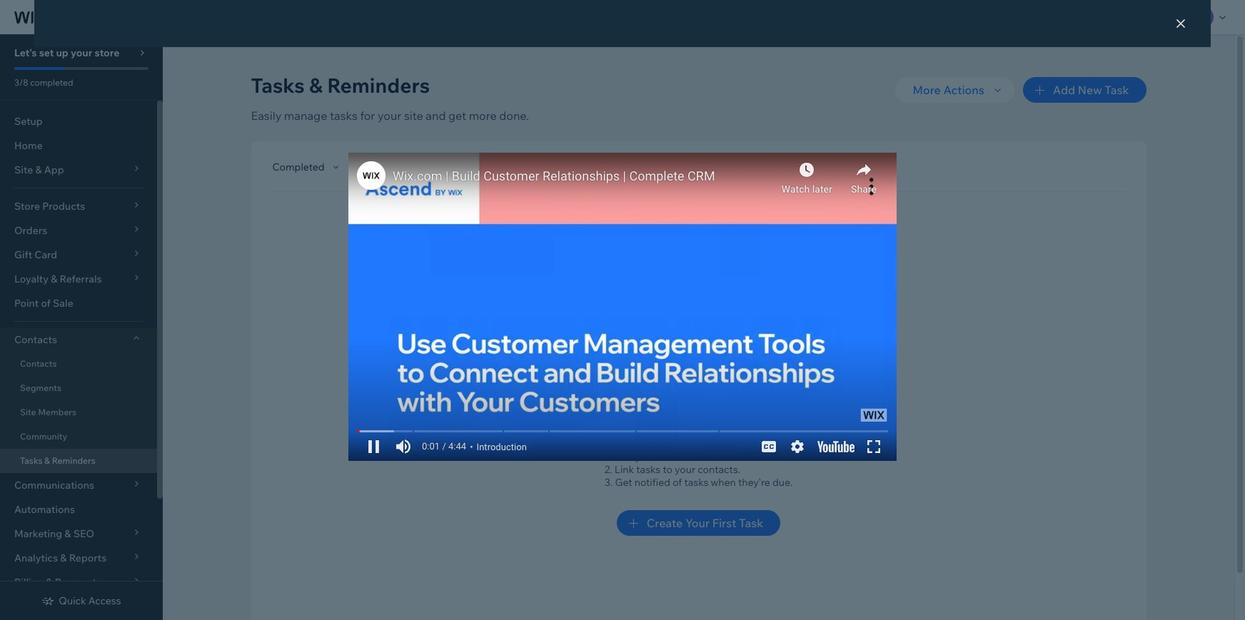Task type: locate. For each thing, give the bounding box(es) containing it.
1 horizontal spatial tasks & reminders
[[251, 73, 430, 98]]

sidebar element
[[0, 34, 163, 621]]

1 vertical spatial set
[[721, 451, 736, 464]]

community
[[20, 431, 67, 442]]

your
[[686, 516, 710, 531]]

1 vertical spatial easily
[[614, 451, 641, 464]]

tasks up due
[[726, 425, 760, 441]]

more right do
[[658, 425, 690, 441]]

segments link
[[0, 376, 157, 401]]

0 vertical spatial contacts
[[14, 334, 57, 346]]

by:
[[379, 161, 393, 174]]

reminders inside "sidebar" element
[[52, 456, 96, 466]]

notified
[[635, 476, 671, 489]]

1 horizontal spatial set
[[721, 451, 736, 464]]

0 horizontal spatial more
[[658, 425, 690, 441]]

task right new
[[1105, 83, 1130, 97]]

home link
[[0, 134, 157, 158]]

tasks & reminders down community
[[20, 456, 96, 466]]

easily right 1.
[[614, 451, 641, 464]]

let's
[[14, 46, 37, 59]]

set
[[39, 46, 54, 59], [721, 451, 736, 464]]

1 horizontal spatial and
[[701, 451, 719, 464]]

1 horizontal spatial more
[[913, 83, 941, 97]]

& up manage
[[309, 73, 323, 98]]

1 vertical spatial tasks
[[726, 425, 760, 441]]

simon
[[430, 161, 460, 174]]

when
[[711, 476, 736, 489]]

filter
[[353, 161, 377, 174]]

contacts button
[[0, 328, 157, 352]]

0 vertical spatial easily
[[251, 109, 282, 123]]

members
[[38, 407, 76, 418]]

1 vertical spatial and
[[701, 451, 719, 464]]

segments
[[20, 383, 61, 394]]

site
[[20, 407, 36, 418]]

create
[[647, 516, 683, 531]]

and down with
[[701, 451, 719, 464]]

to
[[663, 464, 673, 476]]

tasks up manage
[[251, 73, 305, 98]]

reminders down community link
[[52, 456, 96, 466]]

your
[[71, 46, 92, 59], [378, 109, 402, 123], [675, 464, 696, 476]]

more left actions
[[913, 83, 941, 97]]

more actions button
[[896, 77, 1015, 103]]

& inside "sidebar" element
[[44, 456, 50, 466]]

0 horizontal spatial set
[[39, 46, 54, 59]]

of left sale
[[41, 297, 51, 310]]

contacts for contacts popup button
[[14, 334, 57, 346]]

add new task
[[1053, 83, 1130, 97]]

get
[[449, 109, 466, 123]]

your right for at left
[[378, 109, 402, 123]]

your right to
[[675, 464, 696, 476]]

tasks left to
[[637, 464, 661, 476]]

0 vertical spatial of
[[41, 297, 51, 310]]

quick access button
[[42, 595, 121, 608]]

2 horizontal spatial tasks
[[726, 425, 760, 441]]

0 horizontal spatial task
[[739, 516, 764, 531]]

of
[[41, 297, 51, 310], [673, 476, 682, 489]]

up
[[56, 46, 68, 59]]

0 vertical spatial more
[[913, 83, 941, 97]]

1 horizontal spatial tasks
[[251, 73, 305, 98]]

do
[[638, 425, 655, 441]]

2 vertical spatial your
[[675, 464, 696, 476]]

3/8
[[14, 77, 28, 88]]

2 horizontal spatial your
[[675, 464, 696, 476]]

tasks
[[330, 109, 358, 123], [675, 451, 699, 464], [637, 464, 661, 476], [685, 476, 709, 489]]

0 vertical spatial &
[[309, 73, 323, 98]]

1 horizontal spatial &
[[309, 73, 323, 98]]

1. easily create tasks and set due dates. 2. link tasks to your contacts. 3. get notified of tasks when they're due.
[[605, 451, 793, 489]]

0 horizontal spatial your
[[71, 46, 92, 59]]

of inside 1. easily create tasks and set due dates. 2. link tasks to your contacts. 3. get notified of tasks when they're due.
[[673, 476, 682, 489]]

1 vertical spatial tasks & reminders
[[20, 456, 96, 466]]

&
[[309, 73, 323, 98], [44, 456, 50, 466]]

do more with tasks
[[638, 425, 760, 441]]

more actions
[[913, 83, 985, 97]]

setup link
[[0, 109, 157, 134]]

0 horizontal spatial tasks & reminders
[[20, 456, 96, 466]]

tasks
[[251, 73, 305, 98], [726, 425, 760, 441], [20, 456, 42, 466]]

tasks & reminders inside "sidebar" element
[[20, 456, 96, 466]]

1 horizontal spatial reminders
[[327, 73, 430, 98]]

contacts inside popup button
[[14, 334, 57, 346]]

jacob
[[399, 161, 428, 174]]

1 horizontal spatial your
[[378, 109, 402, 123]]

0 horizontal spatial and
[[426, 109, 446, 123]]

& down community
[[44, 456, 50, 466]]

2 vertical spatial tasks
[[20, 456, 42, 466]]

0 vertical spatial your
[[71, 46, 92, 59]]

0 horizontal spatial of
[[41, 297, 51, 310]]

0 horizontal spatial &
[[44, 456, 50, 466]]

reminders up for at left
[[327, 73, 430, 98]]

easily manage tasks for your site and get more done.
[[251, 109, 529, 123]]

1 vertical spatial of
[[673, 476, 682, 489]]

tasks down community
[[20, 456, 42, 466]]

automations link
[[0, 498, 157, 522]]

contacts down point of sale
[[14, 334, 57, 346]]

1 vertical spatial reminders
[[52, 456, 96, 466]]

with
[[693, 425, 723, 441]]

create your first task button
[[617, 511, 781, 536]]

contacts link
[[0, 352, 157, 376]]

0 horizontal spatial tasks
[[20, 456, 42, 466]]

due
[[738, 451, 756, 464]]

jacob simon
[[399, 161, 460, 174]]

your inside 1. easily create tasks and set due dates. 2. link tasks to your contacts. 3. get notified of tasks when they're due.
[[675, 464, 696, 476]]

1 horizontal spatial task
[[1105, 83, 1130, 97]]

easily inside 1. easily create tasks and set due dates. 2. link tasks to your contacts. 3. get notified of tasks when they're due.
[[614, 451, 641, 464]]

set left up at the left of page
[[39, 46, 54, 59]]

0 horizontal spatial reminders
[[52, 456, 96, 466]]

home
[[14, 139, 43, 152]]

tasks & reminders link
[[0, 449, 157, 474]]

site
[[404, 109, 423, 123]]

task right first
[[739, 516, 764, 531]]

1 vertical spatial more
[[658, 425, 690, 441]]

0 horizontal spatial easily
[[251, 109, 282, 123]]

1 vertical spatial your
[[378, 109, 402, 123]]

contacts up segments at the bottom left
[[20, 359, 57, 369]]

easily
[[251, 109, 282, 123], [614, 451, 641, 464]]

easily left manage
[[251, 109, 282, 123]]

1 vertical spatial contacts
[[20, 359, 57, 369]]

and left get
[[426, 109, 446, 123]]

contacts
[[14, 334, 57, 346], [20, 359, 57, 369]]

1 vertical spatial &
[[44, 456, 50, 466]]

let's set up your store
[[14, 46, 120, 59]]

set inside "sidebar" element
[[39, 46, 54, 59]]

of right to
[[673, 476, 682, 489]]

reminders
[[327, 73, 430, 98], [52, 456, 96, 466]]

more
[[913, 83, 941, 97], [658, 425, 690, 441]]

get
[[615, 476, 632, 489]]

1 horizontal spatial easily
[[614, 451, 641, 464]]

task
[[1105, 83, 1130, 97], [739, 516, 764, 531]]

3.
[[605, 476, 613, 489]]

more inside button
[[913, 83, 941, 97]]

tasks right to
[[675, 451, 699, 464]]

your right up at the left of page
[[71, 46, 92, 59]]

setup
[[14, 115, 43, 128]]

set left due
[[721, 451, 736, 464]]

tasks & reminders up for at left
[[251, 73, 430, 98]]

completed
[[30, 77, 73, 88]]

0 vertical spatial set
[[39, 46, 54, 59]]

1 horizontal spatial of
[[673, 476, 682, 489]]

point
[[14, 297, 39, 310]]

0 vertical spatial and
[[426, 109, 446, 123]]

tasks & reminders
[[251, 73, 430, 98], [20, 456, 96, 466]]

and
[[426, 109, 446, 123], [701, 451, 719, 464]]



Task type: vqa. For each thing, say whether or not it's contained in the screenshot.
Contacts Link
yes



Task type: describe. For each thing, give the bounding box(es) containing it.
for
[[360, 109, 375, 123]]

2.
[[605, 464, 613, 476]]

sale
[[53, 297, 73, 310]]

access
[[88, 595, 121, 608]]

set inside 1. easily create tasks and set due dates. 2. link tasks to your contacts. 3. get notified of tasks when they're due.
[[721, 451, 736, 464]]

completed button
[[272, 161, 342, 174]]

tasks left for at left
[[330, 109, 358, 123]]

add
[[1053, 83, 1076, 97]]

site members
[[20, 407, 76, 418]]

1.
[[605, 451, 612, 464]]

quick access
[[59, 595, 121, 608]]

point of sale link
[[0, 291, 157, 316]]

3/8 completed
[[14, 77, 73, 88]]

tasks left when
[[685, 476, 709, 489]]

first
[[713, 516, 737, 531]]

tasks inside "sidebar" element
[[20, 456, 42, 466]]

dates.
[[758, 451, 786, 464]]

link
[[615, 464, 634, 476]]

quick
[[59, 595, 86, 608]]

done.
[[499, 109, 529, 123]]

contacts.
[[698, 464, 741, 476]]

of inside "sidebar" element
[[41, 297, 51, 310]]

automations
[[14, 504, 75, 516]]

create
[[643, 451, 673, 464]]

create your first task
[[647, 516, 764, 531]]

more
[[469, 109, 497, 123]]

manage
[[284, 109, 327, 123]]

filter by:
[[353, 161, 393, 174]]

1 vertical spatial task
[[739, 516, 764, 531]]

add new task button
[[1023, 77, 1147, 103]]

contacts for contacts link
[[20, 359, 57, 369]]

point of sale
[[14, 297, 73, 310]]

store
[[95, 46, 120, 59]]

0 vertical spatial tasks
[[251, 73, 305, 98]]

0 vertical spatial task
[[1105, 83, 1130, 97]]

they're
[[739, 476, 771, 489]]

jacob simon button
[[399, 161, 478, 174]]

new
[[1078, 83, 1103, 97]]

0 vertical spatial reminders
[[327, 73, 430, 98]]

community link
[[0, 425, 157, 449]]

actions
[[944, 83, 985, 97]]

due.
[[773, 476, 793, 489]]

your inside "sidebar" element
[[71, 46, 92, 59]]

completed
[[272, 161, 325, 174]]

and inside 1. easily create tasks and set due dates. 2. link tasks to your contacts. 3. get notified of tasks when they're due.
[[701, 451, 719, 464]]

site members link
[[0, 401, 157, 425]]

0 vertical spatial tasks & reminders
[[251, 73, 430, 98]]



